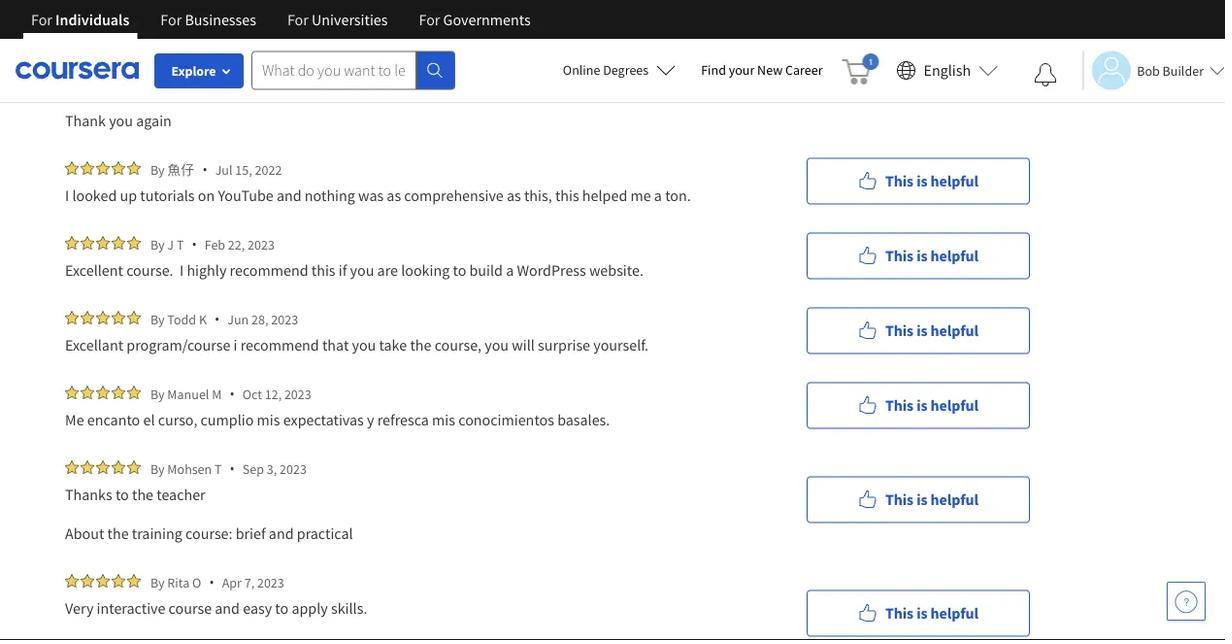 Task type: vqa. For each thing, say whether or not it's contained in the screenshot.
course.
yes



Task type: describe. For each thing, give the bounding box(es) containing it.
this for me encanto el curso, cumplio mis expectativas y refresca mis conocimientos basales.
[[886, 396, 914, 415]]

teacher
[[157, 485, 206, 504]]

course:
[[186, 524, 233, 543]]

is for me encanto el curso, cumplio mis expectativas y refresca mis conocimientos basales.
[[917, 396, 928, 415]]

is for i looked up tutorials on youtube and nothing was as comprehensive as this, this helped me a ton.
[[917, 171, 928, 191]]

about the training course: brief and practical
[[65, 524, 353, 543]]

you left the will
[[485, 335, 509, 355]]

looking
[[401, 260, 450, 280]]

excellent
[[65, 260, 123, 280]]

using
[[417, 33, 452, 52]]

7 this is helpful button from the top
[[807, 590, 1031, 637]]

find your new career
[[702, 61, 823, 79]]

28,
[[252, 310, 269, 328]]

for for individuals
[[31, 10, 52, 29]]

refresca
[[378, 410, 429, 429]]

2 mis from the left
[[432, 410, 456, 429]]

1 mis from the left
[[257, 410, 280, 429]]

wordpress.
[[456, 33, 529, 52]]

2 as from the left
[[507, 186, 521, 205]]

help center image
[[1175, 590, 1199, 613]]

this is helpful for me encanto el curso, cumplio mis expectativas y refresca mis conocimientos basales.
[[886, 396, 979, 415]]

i looked up tutorials on youtube and nothing was as comprehensive as this, this helped me a ton.
[[65, 186, 691, 205]]

banner navigation
[[16, 0, 547, 39]]

12,
[[265, 385, 282, 403]]

2023 inside the by rita o • apr 7, 2023
[[257, 574, 284, 591]]

this is helpful button for excellant program/course i recommend that you take the course, you will surprise yourself.
[[807, 307, 1031, 354]]

this,
[[525, 186, 552, 205]]

y
[[367, 410, 374, 429]]

me encanto el curso, cumplio mis expectativas y refresca mis conocimientos basales.
[[65, 410, 610, 429]]

2 vertical spatial and
[[215, 598, 240, 618]]

is for excellant program/course i recommend that you take the course, you will surprise yourself.
[[917, 321, 928, 340]]

by for program/course
[[151, 310, 165, 328]]

thank you again
[[65, 111, 172, 130]]

0 vertical spatial recommend
[[230, 260, 309, 280]]

show notifications image
[[1035, 63, 1058, 86]]

by mohsen t • sep 3, 2023
[[151, 459, 307, 478]]

this is helpful button for i looked up tutorials on youtube and nothing was as comprehensive as this, this helped me a ton.
[[807, 158, 1031, 204]]

for universities
[[287, 10, 388, 29]]

skills,
[[210, 33, 247, 52]]

helpful for excellant program/course i recommend that you take the course, you will surprise yourself.
[[931, 321, 979, 340]]

2023 for recommend
[[248, 236, 275, 253]]

0 vertical spatial build
[[316, 33, 350, 52]]

that
[[322, 335, 349, 355]]

this for excellent course.  i highly recommend this if you are looking to build a wordpress website.
[[886, 246, 914, 266]]

cumplio
[[201, 410, 254, 429]]

7 helpful from the top
[[931, 604, 979, 623]]

yourself.
[[594, 335, 649, 355]]

0 horizontal spatial me
[[125, 33, 146, 52]]

1 horizontal spatial a
[[506, 260, 514, 280]]

this is helpful button for me encanto el curso, cumplio mis expectativas y refresca mis conocimientos basales.
[[807, 382, 1031, 429]]

1 vertical spatial and
[[269, 524, 294, 543]]

are
[[377, 260, 398, 280]]

explore
[[171, 62, 216, 80]]

shopping cart: 1 item image
[[843, 53, 880, 85]]

3,
[[267, 460, 277, 477]]

again
[[136, 111, 172, 130]]

o
[[192, 574, 201, 591]]

• for by j t • feb 22, 2023
[[192, 235, 197, 254]]

this is helpful for excellent course.  i highly recommend this if you are looking to build a wordpress website.
[[886, 246, 979, 266]]

jul
[[215, 161, 233, 178]]

helpful for you gave me beautiful skills, now i can build a website using wordpress.
[[931, 38, 979, 58]]

sep
[[243, 460, 264, 477]]

on
[[198, 186, 215, 205]]

bob
[[1138, 62, 1161, 79]]

• for by mohsen t • sep 3, 2023
[[230, 459, 235, 478]]

6 this from the top
[[886, 490, 914, 510]]

helped
[[583, 186, 628, 205]]

1 horizontal spatial this
[[556, 186, 580, 205]]

explore button
[[154, 53, 244, 88]]

• for by manuel m • oct 12, 2023
[[230, 385, 235, 403]]

• for by rita o • apr 7, 2023
[[209, 573, 214, 592]]

thank
[[65, 111, 106, 130]]

by todd k • jun 28, 2023
[[151, 310, 298, 328]]

builder
[[1163, 62, 1205, 79]]

by rita o • apr 7, 2023
[[151, 573, 284, 592]]

6 this is helpful from the top
[[886, 490, 979, 510]]

0 horizontal spatial to
[[116, 485, 129, 504]]

1 horizontal spatial to
[[275, 598, 289, 618]]

highly
[[187, 260, 227, 280]]

2 horizontal spatial a
[[655, 186, 662, 205]]

excellant
[[65, 335, 123, 355]]

your
[[729, 61, 755, 79]]

2023 inside by mohsen t • sep 3, 2023
[[280, 460, 307, 477]]

7,
[[244, 574, 255, 591]]

bob builder
[[1138, 62, 1205, 79]]

about
[[65, 524, 104, 543]]

coursera image
[[16, 55, 139, 86]]

looked
[[72, 186, 117, 205]]

take
[[379, 335, 407, 355]]

this is helpful for you gave me beautiful skills, now i can build a website using wordpress.
[[886, 38, 979, 58]]

by for encanto
[[151, 385, 165, 403]]

course.
[[126, 260, 174, 280]]

feb
[[205, 236, 225, 253]]

universities
[[312, 10, 388, 29]]

individuals
[[55, 10, 130, 29]]

for businesses
[[161, 10, 256, 29]]

excellent course.  i highly recommend this if you are looking to build a wordpress website.
[[65, 260, 644, 280]]

businesses
[[185, 10, 256, 29]]

training
[[132, 524, 183, 543]]

1 vertical spatial the
[[132, 485, 154, 504]]

1 vertical spatial this
[[312, 260, 336, 280]]

1 as from the left
[[387, 186, 401, 205]]

online
[[563, 61, 601, 79]]

by 魚仔 • jul 15, 2022
[[151, 160, 282, 179]]

you gave me beautiful skills, now i can build a website using wordpress.
[[65, 33, 529, 52]]

up
[[120, 186, 137, 205]]

new
[[758, 61, 783, 79]]

k
[[199, 310, 207, 328]]

online degrees button
[[548, 49, 692, 91]]

m
[[212, 385, 222, 403]]

7 this from the top
[[886, 604, 914, 623]]

course,
[[435, 335, 482, 355]]

degrees
[[603, 61, 649, 79]]

apply
[[292, 598, 328, 618]]

curso,
[[158, 410, 198, 429]]

basales.
[[558, 410, 610, 429]]

2 vertical spatial the
[[107, 524, 129, 543]]

helpful for me encanto el curso, cumplio mis expectativas y refresca mis conocimientos basales.
[[931, 396, 979, 415]]

expectativas
[[283, 410, 364, 429]]

1 horizontal spatial build
[[470, 260, 503, 280]]

by j t • feb 22, 2023
[[151, 235, 275, 254]]



Task type: locate. For each thing, give the bounding box(es) containing it.
thanks
[[65, 485, 112, 504]]

by for looked
[[151, 161, 165, 178]]

recommend
[[230, 260, 309, 280], [241, 335, 319, 355]]

for individuals
[[31, 10, 130, 29]]

me right the helped
[[631, 186, 652, 205]]

excellant program/course i recommend that you take the course, you will surprise yourself.
[[65, 335, 649, 355]]

• left 'jul' at the top left of page
[[202, 160, 208, 179]]

t right mohsen
[[215, 460, 222, 477]]

0 vertical spatial and
[[277, 186, 302, 205]]

by inside by todd k • jun 28, 2023
[[151, 310, 165, 328]]

5 helpful from the top
[[931, 396, 979, 415]]

very interactive course and easy to apply skills.
[[65, 598, 368, 618]]

by up 'el'
[[151, 385, 165, 403]]

this is helpful button for you gave me beautiful skills, now i can build a website using wordpress.
[[807, 25, 1031, 71]]

build right 'looking'
[[470, 260, 503, 280]]

a left wordpress
[[506, 260, 514, 280]]

by left rita
[[151, 574, 165, 591]]

1 this is helpful from the top
[[886, 38, 979, 58]]

tutorials
[[140, 186, 195, 205]]

interactive
[[97, 598, 166, 618]]

i left highly on the left of the page
[[180, 260, 184, 280]]

this
[[886, 38, 914, 58], [886, 171, 914, 191], [886, 246, 914, 266], [886, 321, 914, 340], [886, 396, 914, 415], [886, 490, 914, 510], [886, 604, 914, 623]]

mohsen
[[167, 460, 212, 477]]

2023 right 28,
[[271, 310, 298, 328]]

this is helpful button for excellent course.  i highly recommend this if you are looking to build a wordpress website.
[[807, 233, 1031, 279]]

• for by todd k • jun 28, 2023
[[215, 310, 220, 328]]

and down 2022
[[277, 186, 302, 205]]

for
[[31, 10, 52, 29], [161, 10, 182, 29], [287, 10, 309, 29], [419, 10, 440, 29]]

2 horizontal spatial i
[[283, 33, 287, 52]]

2 by from the top
[[151, 236, 165, 253]]

the left teacher
[[132, 485, 154, 504]]

2023 inside by j t • feb 22, 2023
[[248, 236, 275, 253]]

as left the this,
[[507, 186, 521, 205]]

beautiful
[[149, 33, 207, 52]]

5 this is helpful from the top
[[886, 396, 979, 415]]

to right 'looking'
[[453, 260, 467, 280]]

0 horizontal spatial the
[[107, 524, 129, 543]]

0 horizontal spatial as
[[387, 186, 401, 205]]

0 vertical spatial a
[[353, 33, 361, 52]]

1 vertical spatial i
[[65, 186, 69, 205]]

0 horizontal spatial a
[[353, 33, 361, 52]]

el
[[143, 410, 155, 429]]

and
[[277, 186, 302, 205], [269, 524, 294, 543], [215, 598, 240, 618]]

2 this from the top
[[886, 171, 914, 191]]

for for governments
[[419, 10, 440, 29]]

by left j on the top left of page
[[151, 236, 165, 253]]

• left feb
[[192, 235, 197, 254]]

youtube
[[218, 186, 274, 205]]

1 this is helpful button from the top
[[807, 25, 1031, 71]]

course
[[169, 598, 212, 618]]

encanto
[[87, 410, 140, 429]]

2 vertical spatial to
[[275, 598, 289, 618]]

this for i looked up tutorials on youtube and nothing was as comprehensive as this, this helped me a ton.
[[886, 171, 914, 191]]

1 this from the top
[[886, 38, 914, 58]]

3 this from the top
[[886, 246, 914, 266]]

english button
[[889, 39, 1007, 102]]

by inside by mohsen t • sep 3, 2023
[[151, 460, 165, 477]]

2 horizontal spatial to
[[453, 260, 467, 280]]

easy
[[243, 598, 272, 618]]

governments
[[444, 10, 531, 29]]

t inside by mohsen t • sep 3, 2023
[[215, 460, 222, 477]]

mis
[[257, 410, 280, 429], [432, 410, 456, 429]]

t for by mohsen t • sep 3, 2023
[[215, 460, 222, 477]]

for up beautiful
[[161, 10, 182, 29]]

by inside the by rita o • apr 7, 2023
[[151, 574, 165, 591]]

i left can
[[283, 33, 287, 52]]

a down universities
[[353, 33, 361, 52]]

t
[[177, 236, 184, 253], [215, 460, 222, 477]]

can
[[290, 33, 313, 52]]

j
[[167, 236, 174, 253]]

mis down 12,
[[257, 410, 280, 429]]

is
[[917, 38, 928, 58], [917, 171, 928, 191], [917, 246, 928, 266], [917, 321, 928, 340], [917, 396, 928, 415], [917, 490, 928, 510], [917, 604, 928, 623]]

by left mohsen
[[151, 460, 165, 477]]

0 vertical spatial me
[[125, 33, 146, 52]]

4 this from the top
[[886, 321, 914, 340]]

helpful
[[931, 38, 979, 58], [931, 171, 979, 191], [931, 246, 979, 266], [931, 321, 979, 340], [931, 396, 979, 415], [931, 490, 979, 510], [931, 604, 979, 623]]

i left the looked
[[65, 186, 69, 205]]

15,
[[235, 161, 252, 178]]

now
[[250, 33, 280, 52]]

4 this is helpful button from the top
[[807, 307, 1031, 354]]

todd
[[167, 310, 196, 328]]

a left ton.
[[655, 186, 662, 205]]

7 this is helpful from the top
[[886, 604, 979, 623]]

surprise
[[538, 335, 591, 355]]

for up you gave me beautiful skills, now i can build a website using wordpress.
[[287, 10, 309, 29]]

5 by from the top
[[151, 460, 165, 477]]

for for universities
[[287, 10, 309, 29]]

you right "if"
[[350, 260, 374, 280]]

by inside the by 魚仔 • jul 15, 2022
[[151, 161, 165, 178]]

bob builder button
[[1083, 51, 1226, 90]]

is for you gave me beautiful skills, now i can build a website using wordpress.
[[917, 38, 928, 58]]

3 this is helpful button from the top
[[807, 233, 1031, 279]]

1 is from the top
[[917, 38, 928, 58]]

• right "m"
[[230, 385, 235, 403]]

1 helpful from the top
[[931, 38, 979, 58]]

comprehensive
[[404, 186, 504, 205]]

recommend down 28,
[[241, 335, 319, 355]]

the right about
[[107, 524, 129, 543]]

5 this is helpful button from the top
[[807, 382, 1031, 429]]

build down for universities
[[316, 33, 350, 52]]

me
[[65, 410, 84, 429]]

3 this is helpful from the top
[[886, 246, 979, 266]]

2 vertical spatial a
[[506, 260, 514, 280]]

What do you want to learn? text field
[[252, 51, 417, 90]]

0 vertical spatial i
[[283, 33, 287, 52]]

and right brief
[[269, 524, 294, 543]]

for up using
[[419, 10, 440, 29]]

1 vertical spatial a
[[655, 186, 662, 205]]

i
[[234, 335, 238, 355]]

2 this is helpful from the top
[[886, 171, 979, 191]]

this left "if"
[[312, 260, 336, 280]]

this is helpful button
[[807, 25, 1031, 71], [807, 158, 1031, 204], [807, 233, 1031, 279], [807, 307, 1031, 354], [807, 382, 1031, 429], [807, 476, 1031, 523], [807, 590, 1031, 637]]

t inside by j t • feb 22, 2023
[[177, 236, 184, 253]]

by for course.
[[151, 236, 165, 253]]

1 horizontal spatial i
[[180, 260, 184, 280]]

skills.
[[331, 598, 368, 618]]

3 is from the top
[[917, 246, 928, 266]]

thanks to the teacher
[[65, 485, 206, 504]]

3 by from the top
[[151, 310, 165, 328]]

to right easy at left
[[275, 598, 289, 618]]

22,
[[228, 236, 245, 253]]

魚仔
[[167, 161, 195, 178]]

by manuel m • oct 12, 2023
[[151, 385, 312, 403]]

by left 魚仔
[[151, 161, 165, 178]]

0 horizontal spatial build
[[316, 33, 350, 52]]

0 vertical spatial to
[[453, 260, 467, 280]]

0 horizontal spatial t
[[177, 236, 184, 253]]

2022
[[255, 161, 282, 178]]

2023 inside by manuel m • oct 12, 2023
[[285, 385, 312, 403]]

4 for from the left
[[419, 10, 440, 29]]

1 vertical spatial me
[[631, 186, 652, 205]]

2023 for that
[[271, 310, 298, 328]]

you right 'that'
[[352, 335, 376, 355]]

this for excellant program/course i recommend that you take the course, you will surprise yourself.
[[886, 321, 914, 340]]

and down apr at the left of page
[[215, 598, 240, 618]]

brief
[[236, 524, 266, 543]]

for left individuals
[[31, 10, 52, 29]]

for governments
[[419, 10, 531, 29]]

1 vertical spatial t
[[215, 460, 222, 477]]

6 is from the top
[[917, 490, 928, 510]]

you
[[109, 111, 133, 130], [350, 260, 374, 280], [352, 335, 376, 355], [485, 335, 509, 355]]

1 horizontal spatial t
[[215, 460, 222, 477]]

4 helpful from the top
[[931, 321, 979, 340]]

2 horizontal spatial the
[[410, 335, 432, 355]]

2023 inside by todd k • jun 28, 2023
[[271, 310, 298, 328]]

7 is from the top
[[917, 604, 928, 623]]

filled star image
[[65, 161, 79, 175], [81, 161, 94, 175], [96, 236, 110, 250], [127, 236, 141, 250], [96, 311, 110, 324], [112, 311, 125, 324], [81, 386, 94, 399], [96, 386, 110, 399], [112, 386, 125, 399], [65, 460, 79, 474], [112, 460, 125, 474], [127, 460, 141, 474], [65, 574, 79, 588]]

as right the was at the top of page
[[387, 186, 401, 205]]

1 horizontal spatial the
[[132, 485, 154, 504]]

helpful for i looked up tutorials on youtube and nothing was as comprehensive as this, this helped me a ton.
[[931, 171, 979, 191]]

you
[[65, 33, 89, 52]]

0 vertical spatial the
[[410, 335, 432, 355]]

for for businesses
[[161, 10, 182, 29]]

you left again
[[109, 111, 133, 130]]

recommend down 22,
[[230, 260, 309, 280]]

i
[[283, 33, 287, 52], [65, 186, 69, 205], [180, 260, 184, 280]]

4 is from the top
[[917, 321, 928, 340]]

this is helpful for excellant program/course i recommend that you take the course, you will surprise yourself.
[[886, 321, 979, 340]]

by inside by manuel m • oct 12, 2023
[[151, 385, 165, 403]]

• left sep
[[230, 459, 235, 478]]

3 helpful from the top
[[931, 246, 979, 266]]

0 vertical spatial t
[[177, 236, 184, 253]]

2 is from the top
[[917, 171, 928, 191]]

the right take
[[410, 335, 432, 355]]

wordpress
[[517, 260, 586, 280]]

2 for from the left
[[161, 10, 182, 29]]

was
[[359, 186, 384, 205]]

t right j on the top left of page
[[177, 236, 184, 253]]

to right thanks
[[116, 485, 129, 504]]

if
[[339, 260, 347, 280]]

website
[[364, 33, 414, 52]]

0 horizontal spatial this
[[312, 260, 336, 280]]

this for you gave me beautiful skills, now i can build a website using wordpress.
[[886, 38, 914, 58]]

2023 right 7,
[[257, 574, 284, 591]]

2 helpful from the top
[[931, 171, 979, 191]]

filled star image
[[96, 161, 110, 175], [112, 161, 125, 175], [127, 161, 141, 175], [65, 236, 79, 250], [81, 236, 94, 250], [112, 236, 125, 250], [65, 311, 79, 324], [81, 311, 94, 324], [127, 311, 141, 324], [65, 386, 79, 399], [127, 386, 141, 399], [81, 460, 94, 474], [96, 460, 110, 474], [81, 574, 94, 588], [96, 574, 110, 588], [112, 574, 125, 588], [127, 574, 141, 588]]

the
[[410, 335, 432, 355], [132, 485, 154, 504], [107, 524, 129, 543]]

is for excellent course.  i highly recommend this if you are looking to build a wordpress website.
[[917, 246, 928, 266]]

1 horizontal spatial as
[[507, 186, 521, 205]]

2023 right 12,
[[285, 385, 312, 403]]

1 vertical spatial recommend
[[241, 335, 319, 355]]

1 by from the top
[[151, 161, 165, 178]]

t for by j t • feb 22, 2023
[[177, 236, 184, 253]]

me right gave
[[125, 33, 146, 52]]

2 this is helpful button from the top
[[807, 158, 1031, 204]]

very
[[65, 598, 94, 618]]

6 helpful from the top
[[931, 490, 979, 510]]

6 this is helpful button from the top
[[807, 476, 1031, 523]]

1 for from the left
[[31, 10, 52, 29]]

• right k
[[215, 310, 220, 328]]

0 horizontal spatial mis
[[257, 410, 280, 429]]

a
[[353, 33, 361, 52], [655, 186, 662, 205], [506, 260, 514, 280]]

by left todd
[[151, 310, 165, 328]]

1 horizontal spatial mis
[[432, 410, 456, 429]]

5 this from the top
[[886, 396, 914, 415]]

program/course
[[127, 335, 231, 355]]

2 vertical spatial i
[[180, 260, 184, 280]]

mis right refresca
[[432, 410, 456, 429]]

manuel
[[167, 385, 209, 403]]

2023 right 22,
[[248, 236, 275, 253]]

4 this is helpful from the top
[[886, 321, 979, 340]]

1 horizontal spatial me
[[631, 186, 652, 205]]

by inside by j t • feb 22, 2023
[[151, 236, 165, 253]]

1 vertical spatial to
[[116, 485, 129, 504]]

this is helpful for i looked up tutorials on youtube and nothing was as comprehensive as this, this helped me a ton.
[[886, 171, 979, 191]]

4 by from the top
[[151, 385, 165, 403]]

5 is from the top
[[917, 396, 928, 415]]

1 vertical spatial build
[[470, 260, 503, 280]]

helpful for excellent course.  i highly recommend this if you are looking to build a wordpress website.
[[931, 246, 979, 266]]

this right the this,
[[556, 186, 580, 205]]

build
[[316, 33, 350, 52], [470, 260, 503, 280]]

2023 for cumplio
[[285, 385, 312, 403]]

gave
[[92, 33, 122, 52]]

0 horizontal spatial i
[[65, 186, 69, 205]]

3 for from the left
[[287, 10, 309, 29]]

2023 right 3,
[[280, 460, 307, 477]]

by
[[151, 161, 165, 178], [151, 236, 165, 253], [151, 310, 165, 328], [151, 385, 165, 403], [151, 460, 165, 477], [151, 574, 165, 591]]

None search field
[[252, 51, 456, 90]]

0 vertical spatial this
[[556, 186, 580, 205]]

online degrees
[[563, 61, 649, 79]]

•
[[202, 160, 208, 179], [192, 235, 197, 254], [215, 310, 220, 328], [230, 385, 235, 403], [230, 459, 235, 478], [209, 573, 214, 592]]

website.
[[590, 260, 644, 280]]

• right o
[[209, 573, 214, 592]]

6 by from the top
[[151, 574, 165, 591]]

jun
[[228, 310, 249, 328]]



